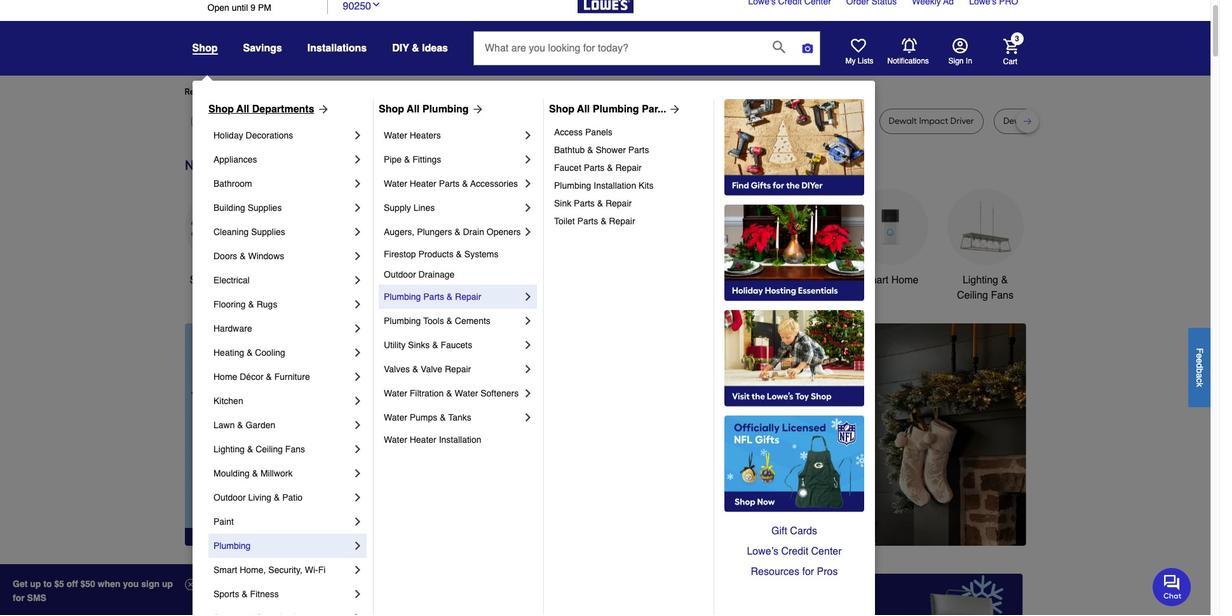 Task type: describe. For each thing, give the bounding box(es) containing it.
water heaters
[[384, 130, 441, 141]]

plungers
[[417, 227, 452, 237]]

outdoor tools & equipment
[[663, 275, 736, 301]]

dewalt for dewalt
[[201, 116, 229, 127]]

90250 button
[[343, 0, 382, 14]]

chevron right image for sports & fitness
[[352, 588, 364, 601]]

scroll to item #5 image
[[778, 523, 809, 528]]

chevron right image for bathroom
[[352, 177, 364, 190]]

find gifts for the diyer. image
[[725, 99, 865, 196]]

0 vertical spatial home
[[892, 275, 919, 286]]

smart for smart home, security, wi-fi
[[214, 565, 237, 575]]

fittings
[[413, 155, 441, 165]]

cart
[[1004, 57, 1018, 66]]

to
[[43, 579, 52, 589]]

dewalt for dewalt impact driver
[[889, 116, 918, 127]]

utility sinks & faucets link
[[384, 333, 522, 357]]

heater for parts
[[410, 179, 437, 189]]

get up to $5 off $50 when you sign up for sms
[[13, 579, 173, 603]]

plumbing up dewalt bit set
[[423, 104, 469, 115]]

resources for pros link
[[725, 562, 865, 582]]

3 bit from the left
[[564, 116, 574, 127]]

appliances link
[[214, 148, 352, 172]]

1 up from the left
[[30, 579, 41, 589]]

toilet parts & repair
[[554, 216, 636, 226]]

drill for dewalt drill bit set
[[1034, 116, 1049, 127]]

fi
[[318, 565, 326, 575]]

all for shop all departments
[[237, 104, 249, 115]]

furniture
[[274, 372, 310, 382]]

6 bit from the left
[[1052, 116, 1062, 127]]

f e e d b a c k
[[1195, 348, 1206, 387]]

moulding & millwork
[[214, 469, 293, 479]]

christmas decorations
[[482, 275, 536, 301]]

chevron right image for pipe & fittings
[[522, 153, 535, 166]]

toilet parts & repair link
[[554, 212, 705, 230]]

3 driver from the left
[[951, 116, 975, 127]]

1 vertical spatial home
[[214, 372, 237, 382]]

hardware link
[[214, 317, 352, 341]]

valves & valve repair
[[384, 364, 471, 375]]

more
[[326, 86, 346, 97]]

resources for pros
[[751, 567, 838, 578]]

augers, plungers & drain openers link
[[384, 220, 522, 244]]

building supplies link
[[214, 196, 352, 220]]

shop all plumbing par...
[[549, 104, 667, 115]]

chevron right image for supply lines
[[522, 202, 535, 214]]

chevron right image for water heater parts & accessories
[[522, 177, 535, 190]]

for up shop all plumbing on the left top of the page
[[400, 86, 412, 97]]

access panels link
[[554, 123, 705, 141]]

recommended searches for you heading
[[185, 86, 1027, 99]]

bathtub & shower parts link
[[554, 141, 705, 159]]

arrow left image
[[421, 435, 434, 448]]

dewalt drill
[[730, 116, 776, 127]]

scroll to item #2 image
[[684, 523, 715, 528]]

faucet parts & repair link
[[554, 159, 705, 177]]

sign
[[141, 579, 160, 589]]

smart home, security, wi-fi
[[214, 565, 326, 575]]

0 horizontal spatial bathroom
[[214, 179, 252, 189]]

millwork
[[261, 469, 293, 479]]

lowe's credit center
[[747, 546, 842, 558]]

parts for toilet parts & repair
[[578, 216, 599, 226]]

lowe's home improvement notification center image
[[902, 38, 917, 53]]

chat invite button image
[[1153, 568, 1192, 606]]

parts inside water heater parts & accessories link
[[439, 179, 460, 189]]

officially licensed n f l gifts. shop now. image
[[725, 416, 865, 513]]

diy & ideas
[[392, 43, 448, 54]]

chevron right image for doors & windows
[[352, 250, 364, 263]]

tools link
[[375, 189, 452, 288]]

shop button
[[192, 42, 218, 55]]

off
[[67, 579, 78, 589]]

suggestions
[[348, 86, 398, 97]]

sink
[[554, 198, 572, 209]]

my lists
[[846, 57, 874, 65]]

4 set from the left
[[1064, 116, 1077, 127]]

supply lines
[[384, 203, 435, 213]]

departments
[[252, 104, 314, 115]]

living
[[248, 493, 272, 503]]

water for water pumps & tanks
[[384, 413, 407, 423]]

electrical
[[214, 275, 250, 286]]

diy & ideas button
[[392, 37, 448, 60]]

1 vertical spatial lighting & ceiling fans
[[214, 444, 305, 455]]

1 horizontal spatial arrow right image
[[1003, 435, 1016, 448]]

credit
[[782, 546, 809, 558]]

firestop products & systems link
[[384, 244, 535, 265]]

decorations for christmas
[[482, 290, 536, 301]]

outdoor for outdoor tools & equipment
[[663, 275, 700, 286]]

water heater parts & accessories
[[384, 179, 518, 189]]

driver for impact driver bit
[[538, 116, 562, 127]]

shop for shop
[[192, 43, 218, 54]]

electrical link
[[214, 268, 352, 292]]

2 drill from the left
[[604, 116, 619, 127]]

driver for impact driver
[[836, 116, 860, 127]]

chevron right image for electrical
[[352, 274, 364, 287]]

water heater parts & accessories link
[[384, 172, 522, 196]]

bathtub
[[554, 145, 585, 155]]

dewalt for dewalt bit set
[[422, 116, 450, 127]]

valve
[[421, 364, 443, 375]]

chevron right image for heating & cooling
[[352, 347, 364, 359]]

repair for faucet parts & repair
[[616, 163, 642, 173]]

1 vertical spatial lighting & ceiling fans link
[[214, 437, 352, 462]]

c
[[1195, 378, 1206, 383]]

plumbing for plumbing
[[214, 541, 251, 551]]

repair for valves & valve repair
[[445, 364, 471, 375]]

75 percent off all artificial christmas trees, holiday lights and more. image
[[410, 324, 1027, 546]]

chevron right image for plumbing tools & cements
[[522, 315, 535, 327]]

heater for installation
[[410, 435, 437, 445]]

tools up plumbing parts & repair
[[402, 275, 426, 286]]

water for water heater installation
[[384, 435, 407, 445]]

holiday decorations
[[214, 130, 293, 141]]

flooring & rugs
[[214, 299, 277, 310]]

chevron right image for hardware
[[352, 322, 364, 335]]

tools for outdoor tools & equipment
[[703, 275, 727, 286]]

heating & cooling link
[[214, 341, 352, 365]]

lines
[[414, 203, 435, 213]]

chevron right image for valves & valve repair
[[522, 363, 535, 376]]

chevron right image for cleaning supplies
[[352, 226, 364, 238]]

$50
[[80, 579, 95, 589]]

tool
[[289, 116, 305, 127]]

smart home, security, wi-fi link
[[214, 558, 352, 582]]

augers,
[[384, 227, 415, 237]]

holiday
[[214, 130, 243, 141]]

christmas decorations link
[[471, 189, 547, 303]]

1 horizontal spatial lighting & ceiling fans
[[958, 275, 1014, 301]]

plumbing for plumbing tools & cements
[[384, 316, 421, 326]]

water for water heaters
[[384, 130, 407, 141]]

plumbing installation kits
[[554, 181, 654, 191]]

home décor & furniture link
[[214, 365, 352, 389]]

water for water filtration & water softeners
[[384, 389, 407, 399]]

accessories
[[471, 179, 518, 189]]

lawn & garden
[[214, 420, 276, 430]]

visit the lowe's toy shop. image
[[725, 310, 865, 407]]

for inside get up to $5 off $50 when you sign up for sms
[[13, 593, 25, 603]]

dewalt drill bit set
[[1004, 116, 1077, 127]]

sms
[[27, 593, 46, 603]]

dewalt for dewalt drill
[[730, 116, 759, 127]]

heating
[[214, 348, 244, 358]]

openers
[[487, 227, 521, 237]]

moulding
[[214, 469, 250, 479]]

lawn & garden link
[[214, 413, 352, 437]]

parts for plumbing parts & repair
[[424, 292, 444, 302]]

lighting inside lighting & ceiling fans
[[963, 275, 999, 286]]

2 bit from the left
[[452, 116, 462, 127]]

recommended searches for you
[[185, 86, 315, 97]]

firestop products & systems
[[384, 249, 499, 259]]

lowe's home improvement logo image
[[578, 0, 634, 28]]

water heater installation link
[[384, 430, 535, 450]]

f e e d b a c k button
[[1189, 328, 1211, 407]]

shop these last-minute gifts. $99 or less. quantities are limited and won't last. image
[[185, 324, 390, 546]]

2 e from the top
[[1195, 358, 1206, 363]]

pipe
[[384, 155, 402, 165]]

valves & valve repair link
[[384, 357, 522, 382]]

chevron right image for water pumps & tanks
[[522, 411, 535, 424]]

chevron right image for moulding & millwork
[[352, 467, 364, 480]]

plumbing for plumbing installation kits
[[554, 181, 592, 191]]

ceiling inside lighting & ceiling fans
[[958, 290, 989, 301]]

pros
[[817, 567, 838, 578]]

chevron right image for water filtration & water softeners
[[522, 387, 535, 400]]

1 e from the top
[[1195, 353, 1206, 358]]

dewalt tool
[[258, 116, 305, 127]]

chevron right image for building supplies
[[352, 202, 364, 214]]

building supplies
[[214, 203, 282, 213]]



Task type: vqa. For each thing, say whether or not it's contained in the screenshot.
4th set from the left
yes



Task type: locate. For each thing, give the bounding box(es) containing it.
you
[[123, 579, 139, 589]]

driver down my
[[836, 116, 860, 127]]

chevron right image for utility sinks & faucets
[[522, 339, 535, 352]]

parts up supply lines link
[[439, 179, 460, 189]]

cooling
[[255, 348, 285, 358]]

notifications
[[888, 56, 930, 65]]

2 driver from the left
[[836, 116, 860, 127]]

1 vertical spatial heater
[[410, 435, 437, 445]]

dewalt for dewalt drill bit set
[[1004, 116, 1032, 127]]

supplies inside building supplies link
[[248, 203, 282, 213]]

systems
[[465, 249, 499, 259]]

arrow right image for shop all plumbing
[[469, 103, 484, 116]]

1 horizontal spatial decorations
[[482, 290, 536, 301]]

0 vertical spatial ceiling
[[958, 290, 989, 301]]

0 horizontal spatial lighting & ceiling fans
[[214, 444, 305, 455]]

up to 30 percent off select grills and accessories. image
[[759, 574, 1024, 616]]

up right sign
[[162, 579, 173, 589]]

patio
[[282, 493, 303, 503]]

2 dewalt from the left
[[258, 116, 286, 127]]

chevron right image for paint
[[352, 516, 364, 528]]

plumbing parts & repair
[[384, 292, 482, 302]]

0 horizontal spatial fans
[[285, 444, 305, 455]]

0 horizontal spatial lighting & ceiling fans link
[[214, 437, 352, 462]]

supplies up cleaning supplies
[[248, 203, 282, 213]]

for up departments
[[287, 86, 299, 97]]

plumbing down paint
[[214, 541, 251, 551]]

decorations down christmas
[[482, 290, 536, 301]]

heater inside water heater parts & accessories link
[[410, 179, 437, 189]]

installations button
[[308, 37, 367, 60]]

& inside lighting & ceiling fans
[[1002, 275, 1009, 286]]

2 up from the left
[[162, 579, 173, 589]]

0 vertical spatial smart
[[862, 275, 889, 286]]

drainage
[[419, 270, 455, 280]]

heaters
[[410, 130, 441, 141]]

7 dewalt from the left
[[1004, 116, 1032, 127]]

0 vertical spatial lighting
[[963, 275, 999, 286]]

0 horizontal spatial installation
[[439, 435, 482, 445]]

0 horizontal spatial home
[[214, 372, 237, 382]]

plumbing down faucet
[[554, 181, 592, 191]]

diy
[[392, 43, 409, 54]]

0 vertical spatial shop
[[192, 43, 218, 54]]

parts inside plumbing parts & repair link
[[424, 292, 444, 302]]

home décor & furniture
[[214, 372, 310, 382]]

plumbing parts & repair link
[[384, 285, 522, 309]]

repair inside sink parts & repair link
[[606, 198, 632, 209]]

sinks
[[408, 340, 430, 350]]

more suggestions for you
[[326, 86, 428, 97]]

e up b
[[1195, 358, 1206, 363]]

dewalt down shop all plumbing on the left top of the page
[[422, 116, 450, 127]]

0 horizontal spatial smart
[[214, 565, 237, 575]]

all for shop all plumbing
[[407, 104, 420, 115]]

1 vertical spatial smart
[[214, 565, 237, 575]]

sports
[[214, 589, 239, 600]]

decorations for holiday
[[246, 130, 293, 141]]

driver up access
[[538, 116, 562, 127]]

1 horizontal spatial you
[[413, 86, 428, 97]]

ideas
[[422, 43, 448, 54]]

parts for faucet parts & repair
[[584, 163, 605, 173]]

impact for impact driver
[[805, 116, 834, 127]]

water pumps & tanks
[[384, 413, 472, 423]]

hardware
[[214, 324, 252, 334]]

0 vertical spatial heater
[[410, 179, 437, 189]]

parts inside sink parts & repair link
[[574, 198, 595, 209]]

1 vertical spatial installation
[[439, 435, 482, 445]]

pumps
[[410, 413, 438, 423]]

installation down new deals every day during 25 days of deals 'image'
[[594, 181, 637, 191]]

for down get
[[13, 593, 25, 603]]

bathroom link
[[214, 172, 352, 196], [757, 189, 833, 288]]

1 vertical spatial decorations
[[482, 290, 536, 301]]

1 horizontal spatial impact
[[805, 116, 834, 127]]

outdoor down firestop
[[384, 270, 416, 280]]

3 impact from the left
[[920, 116, 949, 127]]

1 horizontal spatial home
[[892, 275, 919, 286]]

lowe's home improvement lists image
[[851, 38, 866, 53]]

heater down pumps
[[410, 435, 437, 445]]

repair inside faucet parts & repair link
[[616, 163, 642, 173]]

shop
[[192, 43, 218, 54], [190, 275, 214, 286]]

shop all plumbing par... link
[[549, 102, 682, 117]]

decorations down dewalt tool
[[246, 130, 293, 141]]

tools up equipment
[[703, 275, 727, 286]]

sports & fitness
[[214, 589, 279, 600]]

tools inside outdoor tools & equipment
[[703, 275, 727, 286]]

1 vertical spatial supplies
[[251, 227, 285, 237]]

supply
[[384, 203, 411, 213]]

1 you from the left
[[300, 86, 315, 97]]

toilet
[[554, 216, 575, 226]]

1 shop from the left
[[209, 104, 234, 115]]

shop all deals
[[190, 275, 256, 286]]

water up supply
[[384, 179, 407, 189]]

decorations
[[246, 130, 293, 141], [482, 290, 536, 301]]

home
[[892, 275, 919, 286], [214, 372, 237, 382]]

1 horizontal spatial shop
[[379, 104, 404, 115]]

water up tanks
[[455, 389, 478, 399]]

chevron right image for lawn & garden
[[352, 419, 364, 432]]

parts down bathtub & shower parts
[[584, 163, 605, 173]]

windows
[[248, 251, 284, 261]]

1 horizontal spatial bathroom
[[773, 275, 817, 286]]

shop all plumbing link
[[379, 102, 484, 117]]

None search field
[[474, 31, 821, 77]]

arrow right image inside shop all departments link
[[314, 103, 330, 116]]

sports & fitness link
[[214, 582, 352, 607]]

outdoor living & patio
[[214, 493, 303, 503]]

wi-
[[305, 565, 318, 575]]

tanks
[[448, 413, 472, 423]]

1 vertical spatial bathroom
[[773, 275, 817, 286]]

outdoor down moulding
[[214, 493, 246, 503]]

1 driver from the left
[[538, 116, 562, 127]]

2 horizontal spatial outdoor
[[663, 275, 700, 286]]

plumbing up drill bit set
[[593, 104, 639, 115]]

water pumps & tanks link
[[384, 406, 522, 430]]

1 set from the left
[[464, 116, 478, 127]]

0 vertical spatial installation
[[594, 181, 637, 191]]

4 bit from the left
[[621, 116, 631, 127]]

&
[[412, 43, 419, 54], [588, 145, 594, 155], [404, 155, 410, 165], [607, 163, 613, 173], [462, 179, 468, 189], [598, 198, 603, 209], [601, 216, 607, 226], [455, 227, 461, 237], [456, 249, 462, 259], [240, 251, 246, 261], [729, 275, 736, 286], [1002, 275, 1009, 286], [447, 292, 453, 302], [248, 299, 254, 310], [447, 316, 453, 326], [433, 340, 438, 350], [247, 348, 253, 358], [413, 364, 419, 375], [266, 372, 272, 382], [447, 389, 452, 399], [440, 413, 446, 423], [237, 420, 243, 430], [247, 444, 253, 455], [252, 469, 258, 479], [274, 493, 280, 503], [242, 589, 248, 600]]

outdoor drainage
[[384, 270, 455, 280]]

repair inside "valves & valve repair" link
[[445, 364, 471, 375]]

supplies for building supplies
[[248, 203, 282, 213]]

1 vertical spatial lighting
[[214, 444, 245, 455]]

1 horizontal spatial lighting & ceiling fans link
[[948, 189, 1024, 303]]

camera image
[[802, 42, 815, 55]]

1 bit from the left
[[382, 116, 392, 127]]

plumbing up utility
[[384, 316, 421, 326]]

fans inside lighting & ceiling fans
[[992, 290, 1014, 301]]

outdoor inside outdoor tools & equipment
[[663, 275, 700, 286]]

lowe's credit center link
[[725, 542, 865, 562]]

plumbing for plumbing parts & repair
[[384, 292, 421, 302]]

chevron right image for smart home, security, wi-fi
[[352, 564, 364, 577]]

repair inside toilet parts & repair link
[[609, 216, 636, 226]]

6 dewalt from the left
[[889, 116, 918, 127]]

supply lines link
[[384, 196, 522, 220]]

driver down sign in
[[951, 116, 975, 127]]

arrow right image up water heaters link
[[469, 103, 484, 116]]

open
[[208, 3, 229, 13]]

0 horizontal spatial lighting
[[214, 444, 245, 455]]

get up to 2 free select tools or batteries when you buy 1 with select purchases. image
[[187, 574, 453, 616]]

2 arrow right image from the left
[[667, 103, 682, 116]]

new deals every day during 25 days of deals image
[[185, 155, 1027, 176]]

chevron right image for plumbing
[[352, 540, 364, 553]]

chevron right image for water heaters
[[522, 129, 535, 142]]

shop for shop all deals
[[190, 275, 214, 286]]

dewalt right bit set
[[730, 116, 759, 127]]

parts inside bathtub & shower parts link
[[629, 145, 649, 155]]

repair inside plumbing parts & repair link
[[455, 292, 482, 302]]

1 vertical spatial ceiling
[[256, 444, 283, 455]]

1 horizontal spatial driver
[[836, 116, 860, 127]]

0 vertical spatial decorations
[[246, 130, 293, 141]]

security,
[[269, 565, 303, 575]]

up to 35 percent off select small appliances. image
[[473, 574, 738, 616]]

ceiling
[[958, 290, 989, 301], [256, 444, 283, 455]]

0 horizontal spatial outdoor
[[214, 493, 246, 503]]

0 horizontal spatial up
[[30, 579, 41, 589]]

dewalt down notifications
[[889, 116, 918, 127]]

a
[[1195, 373, 1206, 378]]

dewalt for dewalt drill bit
[[334, 116, 363, 127]]

k
[[1195, 383, 1206, 387]]

arrow right image
[[314, 103, 330, 116], [1003, 435, 1016, 448]]

chevron right image for augers, plungers & drain openers
[[522, 226, 535, 238]]

repair down outdoor drainage link
[[455, 292, 482, 302]]

chevron right image for plumbing parts & repair
[[522, 291, 535, 303]]

searches
[[248, 86, 285, 97]]

water filtration & water softeners
[[384, 389, 519, 399]]

holiday hosting essentials. image
[[725, 205, 865, 301]]

plumbing down the outdoor drainage at the left of page
[[384, 292, 421, 302]]

arrow right image inside shop all plumbing link
[[469, 103, 484, 116]]

shop up access
[[549, 104, 575, 115]]

lowe's home improvement cart image
[[1004, 38, 1019, 54]]

1 horizontal spatial ceiling
[[958, 290, 989, 301]]

supplies up the windows
[[251, 227, 285, 237]]

arrow right image up access panels link
[[667, 103, 682, 116]]

0 vertical spatial lighting & ceiling fans link
[[948, 189, 1024, 303]]

tools for plumbing tools & cements
[[424, 316, 444, 326]]

you up shop all plumbing on the left top of the page
[[413, 86, 428, 97]]

shop down recommended on the top of the page
[[209, 104, 234, 115]]

1 dewalt from the left
[[201, 116, 229, 127]]

repair down faucets
[[445, 364, 471, 375]]

doors & windows
[[214, 251, 284, 261]]

smart for smart home
[[862, 275, 889, 286]]

heater inside the water heater installation link
[[410, 435, 437, 445]]

repair for plumbing parts & repair
[[455, 292, 482, 302]]

4 dewalt from the left
[[422, 116, 450, 127]]

water left pumps
[[384, 413, 407, 423]]

access panels
[[554, 127, 613, 137]]

1 drill from the left
[[365, 116, 380, 127]]

0 horizontal spatial arrow right image
[[469, 103, 484, 116]]

shop down open
[[192, 43, 218, 54]]

1 vertical spatial fans
[[285, 444, 305, 455]]

all for shop all deals
[[216, 275, 227, 286]]

2 impact from the left
[[805, 116, 834, 127]]

flooring & rugs link
[[214, 292, 352, 317]]

my
[[846, 57, 856, 65]]

resources
[[751, 567, 800, 578]]

chevron right image for appliances
[[352, 153, 364, 166]]

0 horizontal spatial you
[[300, 86, 315, 97]]

supplies for cleaning supplies
[[251, 227, 285, 237]]

parts inside toilet parts & repair link
[[578, 216, 599, 226]]

outdoor for outdoor living & patio
[[214, 493, 246, 503]]

1 horizontal spatial up
[[162, 579, 173, 589]]

all down recommended searches for you
[[237, 104, 249, 115]]

0 vertical spatial supplies
[[248, 203, 282, 213]]

repair down sink parts & repair link
[[609, 216, 636, 226]]

all up access panels
[[577, 104, 590, 115]]

utility
[[384, 340, 406, 350]]

dewalt down more
[[334, 116, 363, 127]]

3 dewalt from the left
[[334, 116, 363, 127]]

outdoor up equipment
[[663, 275, 700, 286]]

repair for toilet parts & repair
[[609, 216, 636, 226]]

2 horizontal spatial driver
[[951, 116, 975, 127]]

drill for dewalt drill bit
[[365, 116, 380, 127]]

4 drill from the left
[[1034, 116, 1049, 127]]

dewalt for dewalt tool
[[258, 116, 286, 127]]

0 horizontal spatial impact
[[507, 116, 536, 127]]

doors
[[214, 251, 237, 261]]

1 horizontal spatial installation
[[594, 181, 637, 191]]

1 horizontal spatial arrow right image
[[667, 103, 682, 116]]

gift cards link
[[725, 521, 865, 542]]

cleaning supplies link
[[214, 220, 352, 244]]

chevron right image for holiday decorations
[[352, 129, 364, 142]]

0 horizontal spatial bathroom link
[[214, 172, 352, 196]]

chevron right image for flooring & rugs
[[352, 298, 364, 311]]

scroll to item #4 element
[[745, 522, 778, 530]]

heater up the lines
[[410, 179, 437, 189]]

0 horizontal spatial shop
[[209, 104, 234, 115]]

parts up toilet parts & repair
[[574, 198, 595, 209]]

1 vertical spatial shop
[[190, 275, 214, 286]]

outdoor tools & equipment link
[[662, 189, 738, 303]]

search image
[[773, 41, 786, 53]]

3 set from the left
[[688, 116, 701, 127]]

shop all plumbing
[[379, 104, 469, 115]]

1 horizontal spatial fans
[[992, 290, 1014, 301]]

faucet
[[554, 163, 582, 173]]

1 horizontal spatial lighting
[[963, 275, 999, 286]]

plumbing link
[[214, 534, 352, 558]]

parts down drainage
[[424, 292, 444, 302]]

0 vertical spatial lighting & ceiling fans
[[958, 275, 1014, 301]]

& inside button
[[412, 43, 419, 54]]

chevron right image for kitchen
[[352, 395, 364, 408]]

dewalt up holiday at the left top
[[201, 116, 229, 127]]

par...
[[642, 104, 667, 115]]

drill for dewalt drill
[[761, 116, 776, 127]]

you for more suggestions for you
[[413, 86, 428, 97]]

water for water heater parts & accessories
[[384, 179, 407, 189]]

water up pipe
[[384, 130, 407, 141]]

parts for sink parts & repair
[[574, 198, 595, 209]]

for left pros
[[803, 567, 815, 578]]

shop for shop all departments
[[209, 104, 234, 115]]

e up d
[[1195, 353, 1206, 358]]

shop down more suggestions for you link
[[379, 104, 404, 115]]

impact for impact driver bit
[[507, 116, 536, 127]]

sign
[[949, 57, 964, 65]]

open until 9 pm
[[208, 3, 271, 13]]

2 heater from the top
[[410, 435, 437, 445]]

lists
[[858, 57, 874, 65]]

1 heater from the top
[[410, 179, 437, 189]]

0 vertical spatial fans
[[992, 290, 1014, 301]]

parts down access panels link
[[629, 145, 649, 155]]

smart
[[862, 275, 889, 286], [214, 565, 237, 575]]

2 horizontal spatial impact
[[920, 116, 949, 127]]

set
[[464, 116, 478, 127], [633, 116, 646, 127], [688, 116, 701, 127], [1064, 116, 1077, 127]]

3 shop from the left
[[549, 104, 575, 115]]

all left the deals
[[216, 275, 227, 286]]

5 bit from the left
[[675, 116, 686, 127]]

0 horizontal spatial driver
[[538, 116, 562, 127]]

you for recommended searches for you
[[300, 86, 315, 97]]

tools down plumbing parts & repair
[[424, 316, 444, 326]]

dewalt down cart at the top of page
[[1004, 116, 1032, 127]]

bit set
[[675, 116, 701, 127]]

1 horizontal spatial smart
[[862, 275, 889, 286]]

plumbing tools & cements link
[[384, 309, 522, 333]]

sink parts & repair link
[[554, 195, 705, 212]]

chevron down image
[[371, 0, 382, 9]]

& inside outdoor tools & equipment
[[729, 275, 736, 286]]

9
[[251, 3, 256, 13]]

3 drill from the left
[[761, 116, 776, 127]]

water left the arrow left icon at the left bottom of the page
[[384, 435, 407, 445]]

1 arrow right image from the left
[[469, 103, 484, 116]]

arrow right image inside shop all plumbing par... link
[[667, 103, 682, 116]]

you left more
[[300, 86, 315, 97]]

0 horizontal spatial ceiling
[[256, 444, 283, 455]]

repair down plumbing installation kits link
[[606, 198, 632, 209]]

0 horizontal spatial arrow right image
[[314, 103, 330, 116]]

1 impact from the left
[[507, 116, 536, 127]]

parts down sink parts & repair at the top
[[578, 216, 599, 226]]

repair for sink parts & repair
[[606, 198, 632, 209]]

5 dewalt from the left
[[730, 116, 759, 127]]

chevron right image
[[352, 129, 364, 142], [352, 177, 364, 190], [522, 177, 535, 190], [352, 202, 364, 214], [522, 202, 535, 214], [352, 226, 364, 238], [522, 226, 535, 238], [522, 291, 535, 303], [352, 298, 364, 311], [522, 315, 535, 327], [352, 322, 364, 335], [522, 339, 535, 352], [522, 363, 535, 376], [522, 387, 535, 400], [352, 467, 364, 480], [352, 492, 364, 504], [352, 540, 364, 553], [352, 564, 364, 577]]

0 horizontal spatial decorations
[[246, 130, 293, 141]]

shop left electrical
[[190, 275, 214, 286]]

2 shop from the left
[[379, 104, 404, 115]]

bathroom
[[214, 179, 252, 189], [773, 275, 817, 286]]

lowe's home improvement account image
[[953, 38, 968, 53]]

shop all departments link
[[209, 102, 330, 117]]

2 horizontal spatial shop
[[549, 104, 575, 115]]

$5
[[54, 579, 64, 589]]

arrow right image
[[469, 103, 484, 116], [667, 103, 682, 116]]

chevron right image
[[522, 129, 535, 142], [352, 153, 364, 166], [522, 153, 535, 166], [352, 250, 364, 263], [352, 274, 364, 287], [352, 347, 364, 359], [352, 371, 364, 383], [352, 395, 364, 408], [522, 411, 535, 424], [352, 419, 364, 432], [352, 443, 364, 456], [352, 516, 364, 528], [352, 588, 364, 601], [352, 612, 364, 616]]

installation down tanks
[[439, 435, 482, 445]]

supplies
[[248, 203, 282, 213], [251, 227, 285, 237]]

supplies inside cleaning supplies link
[[251, 227, 285, 237]]

0 vertical spatial arrow right image
[[314, 103, 330, 116]]

parts inside faucet parts & repair link
[[584, 163, 605, 173]]

valves
[[384, 364, 410, 375]]

scroll to item #3 image
[[715, 523, 745, 528]]

water down valves
[[384, 389, 407, 399]]

up left to
[[30, 579, 41, 589]]

chevron right image for lighting & ceiling fans
[[352, 443, 364, 456]]

doors & windows link
[[214, 244, 352, 268]]

0 vertical spatial bathroom
[[214, 179, 252, 189]]

arrow right image for shop all plumbing par...
[[667, 103, 682, 116]]

outdoor for outdoor drainage
[[384, 270, 416, 280]]

shop for shop all plumbing
[[379, 104, 404, 115]]

all for shop all plumbing par...
[[577, 104, 590, 115]]

Search Query text field
[[474, 32, 763, 65]]

all up water heaters
[[407, 104, 420, 115]]

2 set from the left
[[633, 116, 646, 127]]

repair up plumbing installation kits link
[[616, 163, 642, 173]]

2 you from the left
[[413, 86, 428, 97]]

shop for shop all plumbing par...
[[549, 104, 575, 115]]

1 horizontal spatial bathroom link
[[757, 189, 833, 288]]

chevron right image for home décor & furniture
[[352, 371, 364, 383]]

drain
[[463, 227, 485, 237]]

chevron right image for outdoor living & patio
[[352, 492, 364, 504]]

filtration
[[410, 389, 444, 399]]

dewalt down the shop all departments on the top of page
[[258, 116, 286, 127]]

1 horizontal spatial outdoor
[[384, 270, 416, 280]]

1 vertical spatial arrow right image
[[1003, 435, 1016, 448]]



